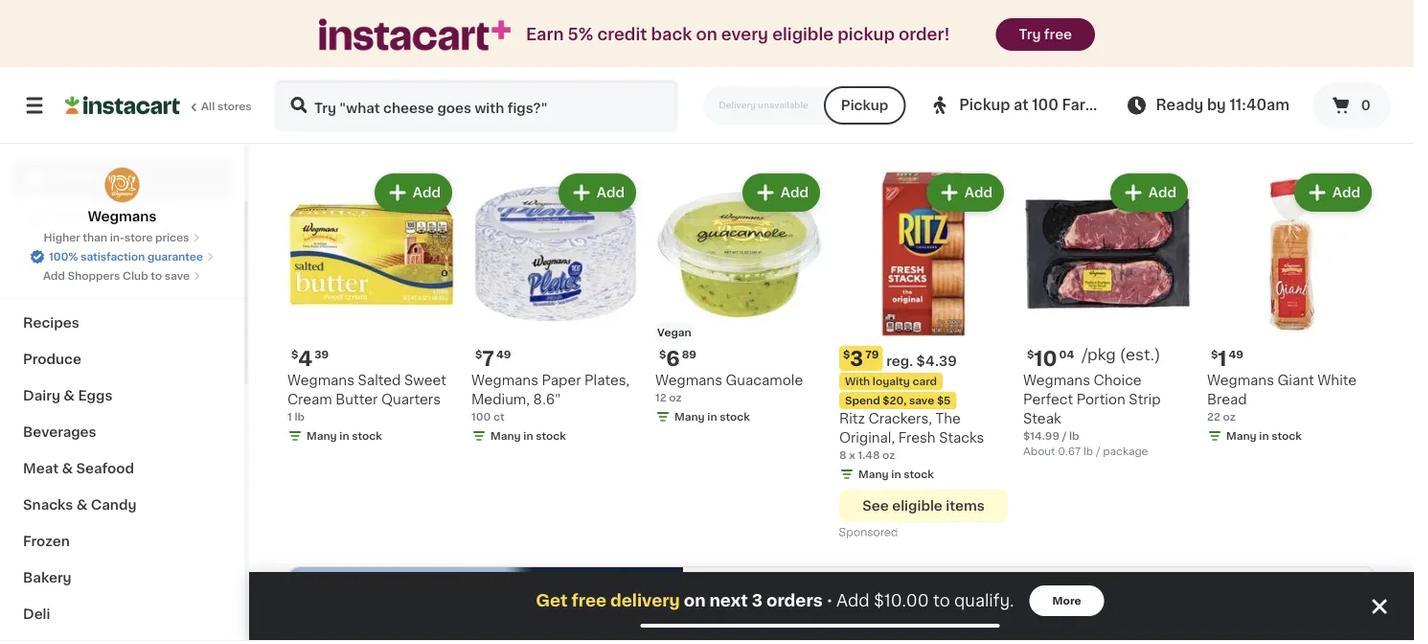 Task type: locate. For each thing, give the bounding box(es) containing it.
$ left 39
[[291, 350, 298, 360]]

1 vertical spatial &
[[62, 462, 73, 475]]

wegmans inside wegmans giant white bread 22 oz
[[1208, 374, 1275, 388]]

0 horizontal spatial pickup
[[841, 99, 889, 112]]

49 inside $ 7 49
[[497, 350, 511, 360]]

sweet
[[404, 374, 447, 388]]

1 vertical spatial 1
[[1219, 349, 1227, 369]]

/ up 0.67
[[1063, 431, 1067, 442]]

1 horizontal spatial each
[[729, 25, 755, 35]]

& right meat
[[62, 462, 73, 475]]

on left next
[[684, 593, 706, 609]]

about down $14.99
[[1024, 447, 1056, 457]]

pickup inside pickup button
[[841, 99, 889, 112]]

sponsored badge image inside item carousel region
[[840, 528, 898, 539]]

many down bread
[[1227, 431, 1257, 442]]

$ 1 49
[[1212, 349, 1244, 369]]

many in stock down "1.48" on the bottom right
[[859, 470, 934, 480]]

add
[[413, 186, 441, 200], [597, 186, 625, 200], [781, 186, 809, 200], [965, 186, 993, 200], [1149, 186, 1177, 200], [1333, 186, 1361, 200], [43, 271, 65, 281], [837, 593, 870, 609], [967, 623, 995, 637], [1245, 623, 1273, 637]]

8
[[840, 451, 847, 461]]

product group containing 4
[[288, 170, 456, 448]]

100 right at
[[1032, 98, 1059, 112]]

1 vertical spatial on
[[684, 593, 706, 609]]

0 vertical spatial 4
[[840, 29, 847, 39]]

each right 0.82
[[729, 25, 755, 35]]

2 horizontal spatial each
[[1097, 25, 1123, 35]]

stock
[[536, 29, 566, 39], [720, 44, 750, 55], [1088, 44, 1118, 55], [352, 48, 382, 58], [720, 412, 750, 423], [352, 431, 382, 442], [536, 431, 566, 442], [1272, 431, 1302, 442], [904, 470, 934, 480]]

about down $1.99
[[1024, 25, 1056, 35]]

0 vertical spatial eligible
[[773, 26, 834, 43]]

lb right 0.67
[[1084, 447, 1094, 457]]

all stores link
[[65, 79, 253, 132]]

on right back
[[696, 26, 718, 43]]

recipes link
[[12, 305, 233, 341]]

4 inside soli organic baby spinach 4 oz
[[840, 29, 847, 39]]

0 horizontal spatial eligible
[[773, 26, 834, 43]]

$ for 6
[[659, 350, 666, 360]]

1 vertical spatial 100
[[472, 412, 491, 423]]

earn 5% credit back on every eligible pickup order!
[[526, 26, 950, 43]]

wegmans inside wegmans salted sweet cream butter quarters 1 lb
[[288, 374, 355, 388]]

100% satisfaction guarantee button
[[30, 245, 215, 265]]

save
[[165, 271, 190, 281], [910, 396, 935, 406]]

with
[[845, 377, 871, 387]]

1 horizontal spatial free
[[1045, 28, 1073, 41]]

free right try
[[1045, 28, 1073, 41]]

0 horizontal spatial /
[[1055, 10, 1060, 20]]

4 down spinach
[[840, 29, 847, 39]]

1 up bread
[[1219, 349, 1227, 369]]

each up search 'field'
[[479, 10, 505, 20]]

0 horizontal spatial free
[[572, 593, 607, 609]]

save inside with loyalty card spend $20, save $5
[[910, 396, 935, 406]]

/ left package
[[1096, 447, 1101, 457]]

1 horizontal spatial 100
[[1032, 98, 1059, 112]]

0 horizontal spatial to
[[151, 271, 162, 281]]

1 horizontal spatial 4
[[840, 29, 847, 39]]

plates,
[[585, 374, 630, 388]]

eligible right see
[[893, 500, 943, 513]]

0 horizontal spatial 4
[[298, 349, 313, 369]]

wegmans for wegmans
[[88, 210, 157, 223]]

oz down spinach
[[850, 29, 862, 39]]

see eligible items button
[[840, 490, 1008, 523]]

wegmans up bread
[[1208, 374, 1275, 388]]

1 horizontal spatial pickup
[[960, 98, 1011, 112]]

0 vertical spatial 100
[[1032, 98, 1059, 112]]

0 horizontal spatial 49
[[497, 350, 511, 360]]

0 horizontal spatial 1
[[288, 412, 292, 423]]

soli
[[840, 0, 864, 4]]

wegmans up higher than in-store prices link
[[88, 210, 157, 223]]

49 down more
[[1057, 610, 1072, 621]]

in down about 0.82 lb each
[[708, 44, 718, 55]]

$20,
[[883, 396, 907, 406]]

39
[[315, 350, 329, 360]]

3 left the 79
[[851, 349, 864, 369]]

product group containing 7
[[472, 170, 640, 448]]

by
[[1208, 98, 1227, 112]]

oz inside wegmans giant white bread 22 oz
[[1224, 412, 1236, 423]]

wegmans for wegmans choice perfect portion strip steak $14.99 / lb about 0.67 lb / package
[[1024, 374, 1091, 388]]

100% satisfaction guarantee
[[49, 252, 203, 262]]

get
[[536, 593, 568, 609]]

items
[[946, 500, 985, 513]]

wegmans for wegmans potatoes, russet
[[288, 0, 355, 4]]

oz down '6'
[[669, 393, 682, 404]]

4
[[840, 29, 847, 39], [298, 349, 313, 369]]

wegmans inside 'wegmans choice perfect portion strip steak $14.99 / lb about 0.67 lb / package'
[[1024, 374, 1091, 388]]

100 left the ct
[[472, 412, 491, 423]]

pickup inside "pickup at 100 farm view" popup button
[[960, 98, 1011, 112]]

orders
[[767, 593, 823, 609]]

best sellers
[[288, 110, 414, 130]]

0 horizontal spatial 3
[[752, 593, 763, 609]]

ritz crackers, the original, fresh stacks 8 x 1.48 oz
[[840, 413, 985, 461]]

in down wegmans giant white bread 22 oz
[[1260, 431, 1270, 442]]

satisfaction
[[81, 252, 145, 262]]

to right $10.00
[[934, 593, 951, 609]]

2 sponsored badge image from the top
[[840, 528, 898, 539]]

0 vertical spatial free
[[1045, 28, 1073, 41]]

3 right next
[[752, 593, 763, 609]]

vegan
[[658, 328, 692, 338]]

$ inside $ 3 79
[[843, 350, 851, 360]]

0 vertical spatial 1
[[472, 10, 476, 20]]

higher than in-store prices link
[[44, 230, 201, 245]]

many down the ct
[[491, 431, 521, 442]]

3 inside with loyalty card price $3.79. original price $4.39. element
[[851, 349, 864, 369]]

$ inside $ 1 49
[[1212, 350, 1219, 360]]

1 vertical spatial /
[[1063, 431, 1067, 442]]

1 vertical spatial free
[[572, 593, 607, 609]]

the
[[936, 413, 961, 426]]

save down guarantee
[[165, 271, 190, 281]]

0 vertical spatial on
[[696, 26, 718, 43]]

to
[[151, 271, 162, 281], [934, 593, 951, 609]]

12
[[656, 393, 667, 404], [1307, 609, 1329, 630]]

1 up search 'field'
[[472, 10, 476, 20]]

stock down wegmans guacamole 12 oz
[[720, 412, 750, 423]]

1 horizontal spatial eligible
[[893, 500, 943, 513]]

1 down cream at the bottom left of the page
[[288, 412, 292, 423]]

in down wegmans guacamole 12 oz
[[708, 412, 718, 423]]

$ for 25
[[1022, 610, 1029, 621]]

$ inside $ 25 49
[[1022, 610, 1029, 621]]

& left candy
[[76, 498, 88, 512]]

stock down wegmans giant white bread 22 oz
[[1272, 431, 1302, 442]]

49 right 7
[[497, 350, 511, 360]]

on inside treatment tracker modal dialog
[[684, 593, 706, 609]]

product group containing 3
[[840, 170, 1008, 544]]

stock down 8.6" on the bottom of page
[[536, 431, 566, 442]]

49 inside $ 25 49
[[1057, 610, 1072, 621]]

1 vertical spatial to
[[934, 593, 951, 609]]

$ up bread
[[1212, 350, 1219, 360]]

$14.99
[[1024, 431, 1060, 442]]

49 for 7
[[497, 350, 511, 360]]

2 horizontal spatial 49
[[1229, 350, 1244, 360]]

crackers,
[[869, 413, 933, 426]]

wegmans inside wegmans paper plates, medium,  8.6" 100 ct
[[472, 374, 539, 388]]

portion
[[1077, 393, 1126, 407]]

free inside treatment tracker modal dialog
[[572, 593, 607, 609]]

$ 3 79
[[843, 349, 879, 369]]

& for meat
[[62, 462, 73, 475]]

/ inside $1.99 / lb about 0.42 lb each
[[1055, 10, 1060, 20]]

ready by 11:40am link
[[1126, 94, 1290, 117]]

0 vertical spatial /
[[1055, 10, 1060, 20]]

wegmans for wegmans salted sweet cream butter quarters 1 lb
[[288, 374, 355, 388]]

/ right $1.99
[[1055, 10, 1060, 20]]

product group containing soli organic baby spinach
[[840, 0, 1008, 59]]

about
[[656, 25, 688, 35], [1024, 25, 1056, 35], [1024, 447, 1056, 457]]

None search field
[[274, 79, 679, 132]]

many in stock down about 0.82 lb each
[[675, 44, 750, 55]]

to right club at the left top of page
[[151, 271, 162, 281]]

wegmans up the perfect
[[1024, 374, 1091, 388]]

$ left the 79
[[843, 350, 851, 360]]

original,
[[840, 432, 895, 445]]

lb right 0.42
[[1085, 25, 1094, 35]]

next
[[710, 593, 748, 609]]

paper
[[542, 374, 581, 388]]

oz right 22
[[1224, 412, 1236, 423]]

wegmans up the 'russet'
[[288, 0, 355, 4]]

lb down cream at the bottom left of the page
[[295, 412, 305, 423]]

beverages link
[[12, 414, 233, 451]]

in down 'wegmans potatoes, russet'
[[340, 48, 349, 58]]

wegmans salted sweet cream butter quarters 1 lb
[[288, 374, 447, 423]]

49 inside $ 1 49
[[1229, 350, 1244, 360]]

many down the '1 each'
[[491, 29, 521, 39]]

sponsored badge image down the pickup
[[840, 43, 898, 54]]

about inside $1.99 / lb about 0.42 lb each
[[1024, 25, 1056, 35]]

0 horizontal spatial 100
[[472, 412, 491, 423]]

package
[[1104, 447, 1149, 457]]

2 vertical spatial &
[[76, 498, 88, 512]]

stock left 5%
[[536, 29, 566, 39]]

$ up medium,
[[475, 350, 482, 360]]

oz inside ritz crackers, the original, fresh stacks 8 x 1.48 oz
[[883, 451, 895, 461]]

2 vertical spatial /
[[1096, 447, 1101, 457]]

guarantee
[[148, 252, 203, 262]]

1 horizontal spatial 3
[[851, 349, 864, 369]]

0 vertical spatial save
[[165, 271, 190, 281]]

save down card
[[910, 396, 935, 406]]

0 vertical spatial 12
[[656, 393, 667, 404]]

1 horizontal spatial save
[[910, 396, 935, 406]]

$ down vegan on the left of the page
[[659, 350, 666, 360]]

eligible
[[773, 26, 834, 43], [893, 500, 943, 513]]

all stores
[[201, 101, 252, 112]]

many down the 'russet'
[[307, 48, 337, 58]]

wegmans down $ 6 89
[[656, 374, 723, 388]]

pickup for pickup at 100 farm view
[[960, 98, 1011, 112]]

pickup left at
[[960, 98, 1011, 112]]

1 horizontal spatial to
[[934, 593, 951, 609]]

giant
[[1278, 374, 1315, 388]]

6
[[666, 349, 680, 369]]

higher
[[44, 232, 80, 243]]

$
[[291, 350, 298, 360], [475, 350, 482, 360], [659, 350, 666, 360], [843, 350, 851, 360], [1028, 350, 1035, 360], [1212, 350, 1219, 360], [1022, 610, 1029, 621]]

$10.00
[[874, 593, 929, 609]]

many down try free
[[1043, 44, 1073, 55]]

$ 25 49
[[1022, 609, 1072, 630]]

1 vertical spatial eligible
[[893, 500, 943, 513]]

stock down earn 5% credit back on every eligible pickup order!
[[720, 44, 750, 55]]

wegmans logo image
[[104, 167, 140, 203]]

free right get
[[572, 593, 607, 609]]

lists link
[[12, 236, 233, 274]]

eligible right every
[[773, 26, 834, 43]]

wegmans paper plates, medium,  8.6" 100 ct
[[472, 374, 630, 423]]

dairy
[[23, 389, 60, 403]]

/
[[1055, 10, 1060, 20], [1063, 431, 1067, 442], [1096, 447, 1101, 457]]

each right 0.42
[[1097, 25, 1123, 35]]

1 vertical spatial 3
[[752, 593, 763, 609]]

many in stock down 'wegmans potatoes, russet'
[[307, 48, 382, 58]]

$ for 3
[[843, 350, 851, 360]]

pickup at 100 farm view
[[960, 98, 1139, 112]]

1 vertical spatial save
[[910, 396, 935, 406]]

lb up 0.67
[[1070, 431, 1080, 442]]

free for get
[[572, 593, 607, 609]]

stock down $1.99 / lb about 0.42 lb each
[[1088, 44, 1118, 55]]

0 vertical spatial to
[[151, 271, 162, 281]]

club
[[123, 271, 148, 281]]

oz right "1.48" on the bottom right
[[883, 451, 895, 461]]

2 vertical spatial 1
[[288, 412, 292, 423]]

1 vertical spatial 12
[[1307, 609, 1329, 630]]

many in stock down wegmans giant white bread 22 oz
[[1227, 431, 1302, 442]]

0 vertical spatial 3
[[851, 349, 864, 369]]

$ left 'more' button in the bottom of the page
[[1022, 610, 1029, 621]]

& left eggs
[[64, 389, 75, 403]]

2 horizontal spatial /
[[1096, 447, 1101, 457]]

$ for 4
[[291, 350, 298, 360]]

$ inside $ 6 89
[[659, 350, 666, 360]]

$ inside $ 10 04
[[1028, 350, 1035, 360]]

ready by 11:40am
[[1156, 98, 1290, 112]]

1 horizontal spatial red bull energy drinks image
[[700, 607, 734, 641]]

wegmans up cream at the bottom left of the page
[[288, 374, 355, 388]]

wegmans guacamole 12 oz
[[656, 374, 803, 404]]

with loyalty card price $3.79. original price $4.39. element
[[840, 347, 1008, 371]]

wegmans inside 'wegmans potatoes, russet'
[[288, 0, 355, 4]]

sponsored badge image down see
[[840, 528, 898, 539]]

product group
[[840, 0, 1008, 59], [288, 170, 456, 448], [472, 170, 640, 448], [656, 170, 824, 429], [840, 170, 1008, 544], [1024, 170, 1192, 460], [1208, 170, 1376, 448]]

sponsored badge image
[[840, 43, 898, 54], [840, 528, 898, 539]]

0 vertical spatial &
[[64, 389, 75, 403]]

wegmans
[[288, 0, 355, 4], [88, 210, 157, 223], [288, 374, 355, 388], [472, 374, 539, 388], [656, 374, 723, 388], [1024, 374, 1091, 388], [1208, 374, 1275, 388]]

0 vertical spatial sponsored badge image
[[840, 43, 898, 54]]

1 vertical spatial 4
[[298, 349, 313, 369]]

$ left 04
[[1028, 350, 1035, 360]]

farm
[[1062, 98, 1100, 112]]

4 left 39
[[298, 349, 313, 369]]

1 horizontal spatial 49
[[1057, 610, 1072, 621]]

get free delivery on next 3 orders • add $10.00 to qualify.
[[536, 593, 1015, 609]]

$ inside $ 7 49
[[475, 350, 482, 360]]

wegmans up medium,
[[472, 374, 539, 388]]

lb right 0.82
[[717, 25, 726, 35]]

1 inside wegmans salted sweet cream butter quarters 1 lb
[[288, 412, 292, 423]]

free
[[1045, 28, 1073, 41], [572, 593, 607, 609]]

& inside "link"
[[76, 498, 88, 512]]

loyalty
[[873, 377, 910, 387]]

meat
[[23, 462, 59, 475]]

49 up bread
[[1229, 350, 1244, 360]]

12 inside wegmans guacamole 12 oz
[[656, 393, 667, 404]]

add button
[[376, 176, 451, 210], [561, 176, 635, 210], [745, 176, 819, 210], [929, 176, 1003, 210], [1113, 176, 1187, 210], [1297, 176, 1371, 210], [931, 613, 1005, 641], [1208, 613, 1282, 641]]

steak
[[1024, 413, 1062, 426]]

1 vertical spatial sponsored badge image
[[840, 528, 898, 539]]

product group containing 1
[[1208, 170, 1376, 448]]

$ 6 89
[[659, 349, 697, 369]]

meat & seafood
[[23, 462, 134, 475]]

red bull energy drinks image
[[289, 568, 683, 641], [700, 607, 734, 641]]

guacamole
[[726, 374, 803, 388]]

$ inside $ 4 39
[[291, 350, 298, 360]]

than
[[83, 232, 107, 243]]

higher than in-store prices
[[44, 232, 189, 243]]

0 horizontal spatial 12
[[656, 393, 667, 404]]

many in stock
[[491, 29, 566, 39], [675, 44, 750, 55], [1043, 44, 1118, 55], [307, 48, 382, 58], [675, 412, 750, 423], [307, 431, 382, 442], [491, 431, 566, 442], [1227, 431, 1302, 442], [859, 470, 934, 480]]

wegmans choice perfect portion strip steak $14.99 / lb about 0.67 lb / package
[[1024, 374, 1161, 457]]

wegmans inside wegmans guacamole 12 oz
[[656, 374, 723, 388]]

pickup down the pickup
[[841, 99, 889, 112]]



Task type: describe. For each thing, give the bounding box(es) containing it.
•
[[827, 593, 833, 608]]

100%
[[49, 252, 78, 262]]

sellers
[[341, 110, 414, 130]]

many down "1.48" on the bottom right
[[859, 470, 889, 480]]

$ for 10
[[1028, 350, 1035, 360]]

potatoes,
[[358, 0, 422, 4]]

0
[[1362, 99, 1371, 112]]

many in stock down butter
[[307, 431, 382, 442]]

in down butter
[[340, 431, 349, 442]]

3 inside treatment tracker modal dialog
[[752, 593, 763, 609]]

1.48
[[858, 451, 880, 461]]

wegmans giant white bread 22 oz
[[1208, 374, 1357, 423]]

ready
[[1156, 98, 1204, 112]]

cream
[[288, 393, 332, 407]]

frozen link
[[12, 523, 233, 560]]

pickup at 100 farm view button
[[929, 79, 1139, 132]]

many down 0.82
[[675, 44, 705, 55]]

1 horizontal spatial /
[[1063, 431, 1067, 442]]

card
[[913, 377, 937, 387]]

try
[[1019, 28, 1041, 41]]

lb up 0.42
[[1062, 10, 1072, 20]]

to inside add shoppers club to save link
[[151, 271, 162, 281]]

4 inside item carousel region
[[298, 349, 313, 369]]

eggs
[[78, 389, 113, 403]]

snacks & candy link
[[12, 487, 233, 523]]

medium,
[[472, 393, 530, 407]]

100 inside popup button
[[1032, 98, 1059, 112]]

wegmans for wegmans giant white bread 22 oz
[[1208, 374, 1275, 388]]

0 horizontal spatial each
[[479, 10, 505, 20]]

snacks
[[23, 498, 73, 512]]

best
[[288, 110, 336, 130]]

& for dairy
[[64, 389, 75, 403]]

free for try
[[1045, 28, 1073, 41]]

meat & seafood link
[[12, 451, 233, 487]]

wegmans for wegmans guacamole 12 oz
[[656, 374, 723, 388]]

many down wegmans guacamole 12 oz
[[675, 412, 705, 423]]

pickup
[[838, 26, 895, 43]]

reg.
[[887, 355, 914, 369]]

x
[[849, 451, 856, 461]]

$ 4 39
[[291, 349, 329, 369]]

back
[[651, 26, 692, 43]]

many in stock down the '1 each'
[[491, 29, 566, 39]]

49 for 25
[[1057, 610, 1072, 621]]

$10.04 per package (estimated) element
[[1024, 347, 1192, 371]]

each inside $1.99 / lb about 0.42 lb each
[[1097, 25, 1123, 35]]

pickup button
[[824, 86, 906, 125]]

10
[[1035, 349, 1058, 369]]

in down ritz crackers, the original, fresh stacks 8 x 1.48 oz
[[892, 470, 902, 480]]

dairy & eggs
[[23, 389, 113, 403]]

prices
[[155, 232, 189, 243]]

22
[[1208, 412, 1221, 423]]

$ 10 04
[[1028, 349, 1075, 369]]

wegmans for wegmans paper plates, medium,  8.6" 100 ct
[[472, 374, 539, 388]]

oz inside soli organic baby spinach 4 oz
[[850, 29, 862, 39]]

service type group
[[704, 86, 906, 125]]

add shoppers club to save
[[43, 271, 190, 281]]

oz inside wegmans guacamole 12 oz
[[669, 393, 682, 404]]

wegmans link
[[88, 167, 157, 226]]

treatment tracker modal dialog
[[249, 572, 1415, 641]]

express icon image
[[319, 19, 511, 50]]

ct
[[494, 412, 505, 423]]

Search field
[[276, 81, 677, 130]]

frozen
[[23, 535, 70, 548]]

add inside treatment tracker modal dialog
[[837, 593, 870, 609]]

49 for 1
[[1229, 350, 1244, 360]]

1 horizontal spatial 1
[[472, 10, 476, 20]]

about inside 'wegmans choice perfect portion strip steak $14.99 / lb about 0.67 lb / package'
[[1024, 447, 1056, 457]]

many in stock down the ct
[[491, 431, 566, 442]]

ritz
[[840, 413, 866, 426]]

spend
[[845, 396, 881, 406]]

store
[[125, 232, 153, 243]]

stock up see eligible items
[[904, 470, 934, 480]]

item carousel region
[[288, 101, 1376, 552]]

11:40am
[[1230, 98, 1290, 112]]

$ for 1
[[1212, 350, 1219, 360]]

snacks & candy
[[23, 498, 137, 512]]

bread
[[1208, 393, 1248, 407]]

delivery
[[611, 593, 680, 609]]

shoppers
[[68, 271, 120, 281]]

choice
[[1094, 374, 1142, 388]]

produce link
[[12, 341, 233, 378]]

deli link
[[12, 596, 233, 633]]

eligible inside the see eligible items button
[[893, 500, 943, 513]]

recipes
[[23, 316, 79, 330]]

pickup for pickup
[[841, 99, 889, 112]]

instacart logo image
[[65, 94, 180, 117]]

7
[[482, 349, 495, 369]]

0 button
[[1313, 82, 1392, 128]]

100 inside wegmans paper plates, medium,  8.6" 100 ct
[[472, 412, 491, 423]]

product group containing 6
[[656, 170, 824, 429]]

butter
[[336, 393, 378, 407]]

stock down butter
[[352, 431, 382, 442]]

buy
[[54, 210, 81, 223]]

in down 8.6" on the bottom of page
[[524, 431, 534, 442]]

bakery
[[23, 571, 72, 585]]

stock down 'wegmans potatoes, russet'
[[352, 48, 382, 58]]

2 horizontal spatial 1
[[1219, 349, 1227, 369]]

many in stock down wegmans guacamole 12 oz
[[675, 412, 750, 423]]

white
[[1318, 374, 1357, 388]]

produce
[[23, 353, 81, 366]]

1 sponsored badge image from the top
[[840, 43, 898, 54]]

04
[[1060, 350, 1075, 360]]

soli organic baby spinach 4 oz
[[840, 0, 960, 39]]

buy it again link
[[12, 197, 233, 236]]

in down 0.42
[[1076, 44, 1086, 55]]

baby
[[925, 0, 960, 4]]

stacks
[[939, 432, 985, 445]]

89
[[682, 350, 697, 360]]

& for snacks
[[76, 498, 88, 512]]

it
[[84, 210, 94, 223]]

credit
[[598, 26, 647, 43]]

about left 0.82
[[656, 25, 688, 35]]

see
[[863, 500, 889, 513]]

lb inside wegmans salted sweet cream butter quarters 1 lb
[[295, 412, 305, 423]]

order!
[[899, 26, 950, 43]]

0 horizontal spatial save
[[165, 271, 190, 281]]

organic
[[868, 0, 921, 4]]

dairy & eggs link
[[12, 378, 233, 414]]

buy it again
[[54, 210, 135, 223]]

$ for 7
[[475, 350, 482, 360]]

russet
[[288, 10, 335, 23]]

more
[[1053, 596, 1082, 606]]

1 horizontal spatial 12
[[1307, 609, 1329, 630]]

many down cream at the bottom left of the page
[[307, 431, 337, 442]]

see eligible items
[[863, 500, 985, 513]]

0 horizontal spatial red bull energy drinks image
[[289, 568, 683, 641]]

0.82
[[690, 25, 714, 35]]

many in stock down 0.42
[[1043, 44, 1118, 55]]

$1.99 / lb about 0.42 lb each
[[1024, 10, 1123, 35]]

try free
[[1019, 28, 1073, 41]]

earn
[[526, 26, 564, 43]]

all
[[201, 101, 215, 112]]

product group containing 10
[[1024, 170, 1192, 460]]

in left 5%
[[524, 29, 534, 39]]

to inside treatment tracker modal dialog
[[934, 593, 951, 609]]



Task type: vqa. For each thing, say whether or not it's contained in the screenshot.


